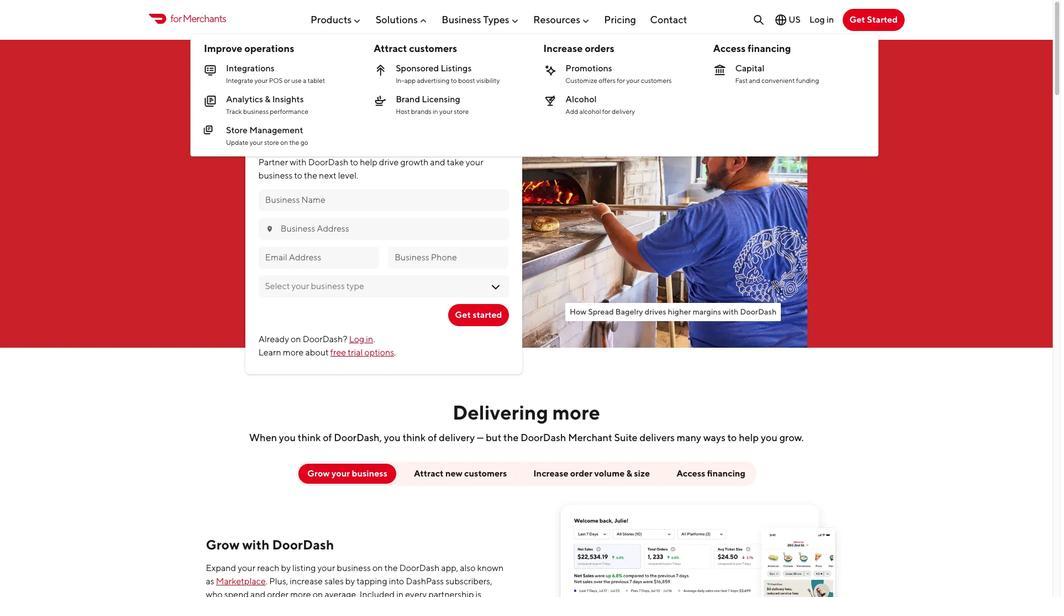 Task type: locate. For each thing, give the bounding box(es) containing it.
and inside capital fast and convenient funding
[[749, 76, 761, 85]]

who
[[206, 589, 223, 597]]

brand licensing host brands in your store
[[396, 94, 469, 116]]

access up the money bank icon
[[714, 43, 746, 54]]

0 horizontal spatial attract
[[374, 43, 407, 54]]

1 vertical spatial grow
[[206, 537, 240, 552]]

on
[[280, 138, 288, 147], [291, 334, 301, 344], [373, 563, 383, 573], [313, 589, 323, 597]]

1 vertical spatial store
[[264, 138, 279, 147]]

0 horizontal spatial delivery
[[439, 432, 475, 443]]

of
[[323, 432, 332, 443], [428, 432, 437, 443]]

access financing inside button
[[677, 468, 746, 479]]

1 vertical spatial log
[[349, 334, 365, 344]]

more down the increase
[[290, 589, 311, 597]]

more up "merchant" at right
[[553, 400, 601, 424]]

0 horizontal spatial help
[[360, 157, 378, 167]]

2 horizontal spatial and
[[749, 76, 761, 85]]

alcohol
[[566, 94, 597, 105]]

your up 'sales'
[[318, 563, 335, 573]]

. up 'options' on the left bottom
[[373, 334, 375, 344]]

log
[[810, 14, 825, 25], [349, 334, 365, 344]]

increase order volume & size button
[[525, 464, 659, 484]]

advertising
[[417, 76, 450, 85]]

0 horizontal spatial think
[[298, 432, 321, 443]]

business up . plus, increase sales by tapping into dashpass subscribers, who spend and order more on average. included in every partnership is at bottom
[[337, 563, 371, 573]]

business inside partner with doordash to help drive growth and take your business to the next level.
[[259, 170, 293, 181]]

up
[[373, 135, 388, 149]]

business down doordash,
[[352, 468, 388, 479]]

2 vertical spatial customers
[[465, 468, 507, 479]]

by up average.
[[346, 576, 355, 587]]

0 vertical spatial grow
[[307, 468, 330, 479]]

you right doordash,
[[384, 432, 401, 443]]

0 horizontal spatial get
[[455, 310, 471, 320]]

and down marketplace link
[[251, 589, 266, 597]]

your right update
[[250, 138, 263, 147]]

grow.
[[780, 432, 804, 443]]

by
[[281, 563, 291, 573], [346, 576, 355, 587]]

integrate
[[226, 76, 253, 85]]

in inside brand licensing host brands in your store
[[433, 107, 438, 116]]

0 vertical spatial order
[[571, 468, 593, 479]]

1 vertical spatial order
[[267, 589, 289, 597]]

on inside . plus, increase sales by tapping into dashpass subscribers, who spend and order more on average. included in every partnership is
[[313, 589, 323, 597]]

listings
[[441, 63, 472, 74]]

2 horizontal spatial customers
[[641, 76, 672, 85]]

order down plus,
[[267, 589, 289, 597]]

business inside expand your reach by listing your business on the doordash app, also known as
[[337, 563, 371, 573]]

financing down ways
[[708, 468, 746, 479]]

store down management
[[264, 138, 279, 147]]

2 horizontal spatial you
[[761, 432, 778, 443]]

1 horizontal spatial and
[[430, 157, 445, 167]]

increase
[[290, 576, 323, 587]]

the up the "into" at the bottom left
[[385, 563, 398, 573]]

0 vertical spatial get
[[850, 14, 866, 25]]

order left volume
[[571, 468, 593, 479]]

store
[[454, 107, 469, 116], [264, 138, 279, 147]]

funding
[[797, 76, 820, 85]]

1 vertical spatial &
[[627, 468, 633, 479]]

0 horizontal spatial financing
[[708, 468, 746, 479]]

profits
[[381, 50, 449, 76]]

higher
[[668, 307, 691, 316]]

0 vertical spatial log
[[810, 14, 825, 25]]

1 horizontal spatial financing
[[748, 43, 792, 54]]

solutions link
[[376, 9, 428, 30]]

1 horizontal spatial think
[[403, 432, 426, 443]]

level.
[[338, 170, 359, 181]]

the
[[289, 138, 299, 147], [304, 170, 317, 181], [504, 432, 519, 443], [385, 563, 398, 573]]

1 horizontal spatial log
[[810, 14, 825, 25]]

unlock
[[245, 50, 319, 76]]

0 horizontal spatial customers
[[409, 43, 457, 54]]

the left go
[[289, 138, 299, 147]]

with
[[245, 75, 291, 101], [290, 157, 307, 167], [723, 307, 739, 316], [242, 537, 270, 552]]

0 horizontal spatial .
[[266, 576, 268, 587]]

help
[[360, 157, 378, 167], [739, 432, 759, 443]]

menu edit line image
[[204, 126, 217, 139]]

log in link right us
[[810, 14, 834, 25]]

delivery right "alcohol"
[[612, 107, 635, 116]]

for right offers
[[617, 76, 625, 85]]

more up 'tablet'
[[323, 50, 376, 76]]

your right take
[[466, 157, 484, 167]]

delivery inside alcohol add alcohol for delivery
[[612, 107, 635, 116]]

in up free trial options link
[[366, 334, 373, 344]]

improve operations
[[204, 43, 294, 54]]

your up marketplace link
[[238, 563, 256, 573]]

1 horizontal spatial you
[[384, 432, 401, 443]]

1 horizontal spatial by
[[346, 576, 355, 587]]

use
[[291, 76, 302, 85]]

1 horizontal spatial .
[[373, 334, 375, 344]]

your inside brand licensing host brands in your store
[[440, 107, 453, 116]]

1 horizontal spatial access
[[714, 43, 746, 54]]

financing
[[748, 43, 792, 54], [708, 468, 746, 479]]

drives
[[645, 307, 667, 316]]

1 vertical spatial financing
[[708, 468, 746, 479]]

1 vertical spatial access financing
[[677, 468, 746, 479]]

delivery left the —
[[439, 432, 475, 443]]

0 horizontal spatial and
[[251, 589, 266, 597]]

attract up arrow double up "image" on the left
[[374, 43, 407, 54]]

increase order volume & size
[[534, 468, 650, 479]]

to inside "sponsored listings in-app advertising to boost visibility"
[[451, 76, 457, 85]]

next
[[319, 170, 337, 181]]

Business Phone text field
[[395, 251, 502, 264]]

your inside integrations integrate your pos or use a tablet
[[255, 76, 268, 85]]

grow inside "button"
[[307, 468, 330, 479]]

delivery
[[612, 107, 635, 116], [439, 432, 475, 443]]

cooking line image
[[374, 95, 387, 108]]

help right ways
[[739, 432, 759, 443]]

integrations
[[226, 63, 275, 74]]

0 vertical spatial &
[[265, 94, 271, 105]]

1 vertical spatial .
[[394, 347, 396, 358]]

is
[[476, 589, 482, 597]]

access down many
[[677, 468, 706, 479]]

2 of from the left
[[428, 432, 437, 443]]

store management update your store on the go
[[226, 125, 308, 147]]

or
[[284, 76, 290, 85]]

and
[[749, 76, 761, 85], [430, 157, 445, 167], [251, 589, 266, 597]]

in inside "already on doordash? log in . learn more about free trial options ."
[[366, 334, 373, 344]]

0 horizontal spatial you
[[279, 432, 296, 443]]

of left doordash,
[[323, 432, 332, 443]]

for left up
[[355, 135, 371, 149]]

access financing down ways
[[677, 468, 746, 479]]

for right "alcohol"
[[603, 107, 611, 116]]

your down licensing
[[440, 107, 453, 116]]

in down the "into" at the bottom left
[[397, 589, 404, 597]]

1 vertical spatial get
[[455, 310, 471, 320]]

0 vertical spatial financing
[[748, 43, 792, 54]]

1 vertical spatial and
[[430, 157, 445, 167]]

& left insights
[[265, 94, 271, 105]]

merchant
[[568, 432, 613, 443]]

1 horizontal spatial &
[[627, 468, 633, 479]]

0 horizontal spatial of
[[323, 432, 332, 443]]

1 vertical spatial attract
[[414, 468, 444, 479]]

0 horizontal spatial log in link
[[349, 334, 373, 344]]

0 vertical spatial and
[[749, 76, 761, 85]]

grow inside the chevron right tab panel
[[206, 537, 240, 552]]

device pos line image
[[204, 64, 217, 77]]

pricing
[[605, 14, 636, 25]]

. inside . plus, increase sales by tapping into dashpass subscribers, who spend and order more on average. included in every partnership is
[[266, 576, 268, 587]]

1 horizontal spatial store
[[454, 107, 469, 116]]

get started
[[455, 310, 502, 320]]

0 horizontal spatial order
[[267, 589, 289, 597]]

increase down when you think of doordash, you think of delivery — but the doordash merchant suite delivers many ways to help you grow.
[[534, 468, 569, 479]]

get started button
[[449, 304, 509, 326]]

1 vertical spatial increase
[[534, 468, 569, 479]]

increase for increase order volume & size
[[534, 468, 569, 479]]

on up "tapping"
[[373, 563, 383, 573]]

take
[[447, 157, 464, 167]]

grow for grow your business
[[307, 468, 330, 479]]

doordash inside expand your reach by listing your business on the doordash app, also known as
[[400, 563, 440, 573]]

1 horizontal spatial get
[[850, 14, 866, 25]]

1 horizontal spatial customers
[[465, 468, 507, 479]]

access inside button
[[677, 468, 706, 479]]

into
[[389, 576, 404, 587]]

order inside . plus, increase sales by tapping into dashpass subscribers, who spend and order more on average. included in every partnership is
[[267, 589, 289, 597]]

on down the increase
[[313, 589, 323, 597]]

attract inside button
[[414, 468, 444, 479]]

more inside "already on doordash? log in . learn more about free trial options ."
[[283, 347, 304, 358]]

log in link up free trial options link
[[349, 334, 373, 344]]

plus,
[[269, 576, 288, 587]]

in right us
[[827, 14, 834, 25]]

offers
[[599, 76, 616, 85]]

0 vertical spatial access financing
[[714, 43, 792, 54]]

you left grow.
[[761, 432, 778, 443]]

help inside partner with doordash to help drive growth and take your business to the next level.
[[360, 157, 378, 167]]

0 horizontal spatial grow
[[206, 537, 240, 552]]

the inside store management update your store on the go
[[289, 138, 299, 147]]

0 vertical spatial increase
[[544, 43, 583, 54]]

listing
[[293, 563, 316, 573]]

with inside partner with doordash to help drive growth and take your business to the next level.
[[290, 157, 307, 167]]

log up trial
[[349, 334, 365, 344]]

attract left the new
[[414, 468, 444, 479]]

0 horizontal spatial log
[[349, 334, 365, 344]]

get
[[850, 14, 866, 25], [455, 310, 471, 320]]

with inside unlock more profits with doordash
[[245, 75, 291, 101]]

app,
[[441, 563, 458, 573]]

expand your reach by listing your business on the doordash app, also known as
[[206, 563, 504, 587]]

track
[[226, 107, 242, 116]]

1 vertical spatial by
[[346, 576, 355, 587]]

0 horizontal spatial store
[[264, 138, 279, 147]]

0 horizontal spatial by
[[281, 563, 291, 573]]

customers inside button
[[465, 468, 507, 479]]

resources
[[534, 14, 581, 25]]

you right when
[[279, 432, 296, 443]]

customers right the new
[[465, 468, 507, 479]]

0 vertical spatial store
[[454, 107, 469, 116]]

business down analytics at the top
[[243, 107, 269, 116]]

contact
[[650, 14, 688, 25]]

go
[[301, 138, 308, 147]]

2 vertical spatial .
[[266, 576, 268, 587]]

increase up promo line image on the right of the page
[[544, 43, 583, 54]]

log in link
[[810, 14, 834, 25], [349, 334, 373, 344]]

more inside unlock more profits with doordash
[[323, 50, 376, 76]]

grow for grow with doordash
[[206, 537, 240, 552]]

1 think from the left
[[298, 432, 321, 443]]

1 horizontal spatial order
[[571, 468, 593, 479]]

to down listings
[[451, 76, 457, 85]]

1 horizontal spatial grow
[[307, 468, 330, 479]]

1 vertical spatial access
[[677, 468, 706, 479]]

financing up capital fast and convenient funding
[[748, 43, 792, 54]]

the left the next
[[304, 170, 317, 181]]

delivers
[[640, 432, 675, 443]]

when you think of doordash, you think of delivery — but the doordash merchant suite delivers many ways to help you grow.
[[249, 432, 804, 443]]

many
[[677, 432, 702, 443]]

business down partner
[[259, 170, 293, 181]]

improve
[[204, 43, 243, 54]]

your left the pos
[[255, 76, 268, 85]]

0 vertical spatial delivery
[[612, 107, 635, 116]]

and left take
[[430, 157, 445, 167]]

customers up sponsored
[[409, 43, 457, 54]]

. left plus,
[[266, 576, 268, 587]]

0 vertical spatial attract
[[374, 43, 407, 54]]

log right us
[[810, 14, 825, 25]]

to right ways
[[728, 432, 737, 443]]

store
[[226, 125, 248, 135]]

alcohol
[[580, 107, 601, 116]]

doordash
[[295, 75, 398, 101], [308, 157, 349, 167], [741, 307, 777, 316], [521, 432, 566, 443], [272, 537, 334, 552], [400, 563, 440, 573]]

1 horizontal spatial attract
[[414, 468, 444, 479]]

more
[[323, 50, 376, 76], [283, 347, 304, 358], [553, 400, 601, 424], [290, 589, 311, 597]]

customers inside promotions customize offers for your customers
[[641, 76, 672, 85]]

0 horizontal spatial access
[[677, 468, 706, 479]]

customers right offers
[[641, 76, 672, 85]]

grow your business button
[[299, 464, 396, 484]]

0 horizontal spatial &
[[265, 94, 271, 105]]

1 horizontal spatial delivery
[[612, 107, 635, 116]]

chevron right tab panel
[[188, 495, 865, 597]]

days
[[423, 135, 449, 149]]

3 you from the left
[[761, 432, 778, 443]]

0 vertical spatial access
[[714, 43, 746, 54]]

your down doordash,
[[332, 468, 350, 479]]

Business Name text field
[[265, 194, 502, 206]]

for merchants
[[171, 13, 226, 24]]

increase
[[544, 43, 583, 54], [534, 468, 569, 479]]

to up level.
[[350, 157, 358, 167]]

in down licensing
[[433, 107, 438, 116]]

in
[[827, 14, 834, 25], [433, 107, 438, 116], [366, 334, 373, 344], [397, 589, 404, 597]]

get for get started
[[455, 310, 471, 320]]

log in
[[810, 14, 834, 25]]

your inside store management update your store on the go
[[250, 138, 263, 147]]

about
[[305, 347, 329, 358]]

ways
[[704, 432, 726, 443]]

1 horizontal spatial log in link
[[810, 14, 834, 25]]

marketplace link
[[216, 576, 266, 587]]

on right already
[[291, 334, 301, 344]]

by up plus,
[[281, 563, 291, 573]]

access financing up 'capital'
[[714, 43, 792, 54]]

2 vertical spatial and
[[251, 589, 266, 597]]

. plus, increase sales by tapping into dashpass subscribers, who spend and order more on average. included in every partnership is
[[206, 576, 493, 597]]

in-
[[396, 76, 405, 85]]

1 horizontal spatial of
[[428, 432, 437, 443]]

on down management
[[280, 138, 288, 147]]

and down 'capital'
[[749, 76, 761, 85]]

0 vertical spatial by
[[281, 563, 291, 573]]

every
[[405, 589, 427, 597]]

increase inside button
[[534, 468, 569, 479]]

1 horizontal spatial help
[[739, 432, 759, 443]]

on inside expand your reach by listing your business on the doordash app, also known as
[[373, 563, 383, 573]]

for left merchants
[[171, 13, 181, 24]]

.
[[373, 334, 375, 344], [394, 347, 396, 358], [266, 576, 268, 587]]

growth
[[401, 157, 429, 167]]

you
[[279, 432, 296, 443], [384, 432, 401, 443], [761, 432, 778, 443]]

your right offers
[[627, 76, 640, 85]]

business inside analytics & insights track business performance
[[243, 107, 269, 116]]

help left drive
[[360, 157, 378, 167]]

& left size
[[627, 468, 633, 479]]

trial
[[348, 347, 363, 358]]

increase for increase orders
[[544, 43, 583, 54]]

of up attract new customers
[[428, 432, 437, 443]]

more right learn at bottom left
[[283, 347, 304, 358]]

1 vertical spatial customers
[[641, 76, 672, 85]]

0 vertical spatial help
[[360, 157, 378, 167]]

business inside "button"
[[352, 468, 388, 479]]

store down licensing
[[454, 107, 469, 116]]

. right trial
[[394, 347, 396, 358]]



Task type: describe. For each thing, give the bounding box(es) containing it.
in inside . plus, increase sales by tapping into dashpass subscribers, who spend and order more on average. included in every partnership is
[[397, 589, 404, 597]]

visibility
[[477, 76, 500, 85]]

attract new customers button
[[405, 464, 516, 484]]

partner with doordash to help drive growth and take your business to the next level.
[[259, 157, 484, 181]]

0% commissions for up to 30 days
[[259, 135, 449, 149]]

globe line image
[[775, 13, 788, 27]]

products link
[[311, 9, 362, 30]]

order inside the increase order volume & size button
[[571, 468, 593, 479]]

business
[[442, 14, 481, 25]]

merchants
[[183, 13, 226, 24]]

how spread bagelry drives higher margins with doordash link
[[566, 303, 781, 321]]

fast
[[736, 76, 748, 85]]

your inside 'grow your business' "button"
[[332, 468, 350, 479]]

a
[[303, 76, 307, 85]]

pricing link
[[605, 9, 636, 30]]

get started button
[[843, 9, 905, 31]]

0 vertical spatial .
[[373, 334, 375, 344]]

attract customers
[[374, 43, 457, 54]]

already
[[259, 334, 289, 344]]

dashboard line image
[[204, 95, 217, 108]]

solutions
[[376, 14, 418, 25]]

expand
[[206, 563, 236, 573]]

also
[[460, 563, 476, 573]]

bagelry
[[616, 307, 643, 316]]

new
[[446, 468, 463, 479]]

on inside store management update your store on the go
[[280, 138, 288, 147]]

the inside partner with doordash to help drive growth and take your business to the next level.
[[304, 170, 317, 181]]

grow your business
[[307, 468, 388, 479]]

attract for attract new customers
[[414, 468, 444, 479]]

alcohol line image
[[544, 95, 557, 108]]

with inside the chevron right tab panel
[[242, 537, 270, 552]]

types
[[483, 14, 510, 25]]

log inside "already on doordash? log in . learn more about free trial options ."
[[349, 334, 365, 344]]

spend
[[224, 589, 249, 597]]

& inside analytics & insights track business performance
[[265, 94, 271, 105]]

learn
[[259, 347, 281, 358]]

spread bagelry image
[[474, 49, 808, 348]]

options
[[365, 347, 394, 358]]

0 vertical spatial log in link
[[810, 14, 834, 25]]

size
[[634, 468, 650, 479]]

business types link
[[442, 9, 520, 30]]

licensing
[[422, 94, 460, 105]]

money bank image
[[714, 64, 727, 77]]

access financing button
[[668, 464, 755, 484]]

orders
[[585, 43, 615, 54]]

location pin image
[[265, 224, 274, 233]]

1 you from the left
[[279, 432, 296, 443]]

2 think from the left
[[403, 432, 426, 443]]

margins
[[693, 307, 722, 316]]

promotions customize offers for your customers
[[566, 63, 672, 85]]

doordash inside unlock more profits with doordash
[[295, 75, 398, 101]]

financing inside button
[[708, 468, 746, 479]]

for inside alcohol add alcohol for delivery
[[603, 107, 611, 116]]

analytics
[[226, 94, 263, 105]]

increase orders
[[544, 43, 615, 54]]

host
[[396, 107, 410, 116]]

attract new customers
[[414, 468, 507, 479]]

business types
[[442, 14, 510, 25]]

and inside partner with doordash to help drive growth and take your business to the next level.
[[430, 157, 445, 167]]

spread
[[588, 307, 614, 316]]

average.
[[325, 589, 358, 597]]

0 vertical spatial customers
[[409, 43, 457, 54]]

more inside . plus, increase sales by tapping into dashpass subscribers, who spend and order more on average. included in every partnership is
[[290, 589, 311, 597]]

capital
[[736, 63, 765, 74]]

marketplace
[[216, 576, 266, 587]]

insights you can use image
[[549, 495, 847, 597]]

drive
[[379, 157, 399, 167]]

doordash inside partner with doordash to help drive growth and take your business to the next level.
[[308, 157, 349, 167]]

to left the next
[[294, 170, 302, 181]]

attract for attract customers
[[374, 43, 407, 54]]

delivering
[[453, 400, 549, 424]]

analytics & insights track business performance
[[226, 94, 309, 116]]

on inside "already on doordash? log in . learn more about free trial options ."
[[291, 334, 301, 344]]

app
[[405, 76, 416, 85]]

update
[[226, 138, 249, 147]]

started
[[473, 310, 502, 320]]

the inside expand your reach by listing your business on the doordash app, also known as
[[385, 563, 398, 573]]

for inside promotions customize offers for your customers
[[617, 76, 625, 85]]

how spread bagelry drives higher margins with doordash
[[570, 307, 777, 316]]

us
[[789, 14, 801, 25]]

2 you from the left
[[384, 432, 401, 443]]

by inside . plus, increase sales by tapping into dashpass subscribers, who spend and order more on average. included in every partnership is
[[346, 576, 355, 587]]

delivering more
[[453, 400, 601, 424]]

add
[[566, 107, 578, 116]]

to right up
[[391, 135, 403, 149]]

sponsored listings in-app advertising to boost visibility
[[396, 63, 500, 85]]

capital fast and convenient funding
[[736, 63, 820, 85]]

—
[[477, 432, 484, 443]]

tapping
[[357, 576, 387, 587]]

the right but
[[504, 432, 519, 443]]

store inside brand licensing host brands in your store
[[454, 107, 469, 116]]

management
[[249, 125, 303, 135]]

grow with doordash tab list
[[188, 462, 865, 597]]

known
[[478, 563, 504, 573]]

products
[[311, 14, 352, 25]]

0%
[[259, 135, 277, 149]]

started
[[867, 14, 898, 25]]

when
[[249, 432, 277, 443]]

reach
[[257, 563, 280, 573]]

Business Address text field
[[281, 223, 502, 235]]

and inside . plus, increase sales by tapping into dashpass subscribers, who spend and order more on average. included in every partnership is
[[251, 589, 266, 597]]

sponsored
[[396, 63, 439, 74]]

for merchants link
[[148, 11, 226, 26]]

by inside expand your reach by listing your business on the doordash app, also known as
[[281, 563, 291, 573]]

1 vertical spatial delivery
[[439, 432, 475, 443]]

brand
[[396, 94, 420, 105]]

free trial options link
[[331, 347, 394, 358]]

Email Address email field
[[265, 251, 373, 264]]

get for get started
[[850, 14, 866, 25]]

customize
[[566, 76, 598, 85]]

arrow double up image
[[374, 64, 387, 77]]

1 vertical spatial log in link
[[349, 334, 373, 344]]

integrations integrate your pos or use a tablet
[[226, 63, 325, 85]]

2 horizontal spatial .
[[394, 347, 396, 358]]

store inside store management update your store on the go
[[264, 138, 279, 147]]

promo line image
[[544, 64, 557, 77]]

1 of from the left
[[323, 432, 332, 443]]

your inside partner with doordash to help drive growth and take your business to the next level.
[[466, 157, 484, 167]]

how
[[570, 307, 587, 316]]

resources link
[[534, 9, 591, 30]]

as
[[206, 576, 214, 587]]

your inside promotions customize offers for your customers
[[627, 76, 640, 85]]

1 vertical spatial help
[[739, 432, 759, 443]]

& inside the increase order volume & size button
[[627, 468, 633, 479]]

boost
[[458, 76, 475, 85]]

subscribers,
[[446, 576, 493, 587]]

sales
[[325, 576, 344, 587]]



Task type: vqa. For each thing, say whether or not it's contained in the screenshot.
The Doordash
yes



